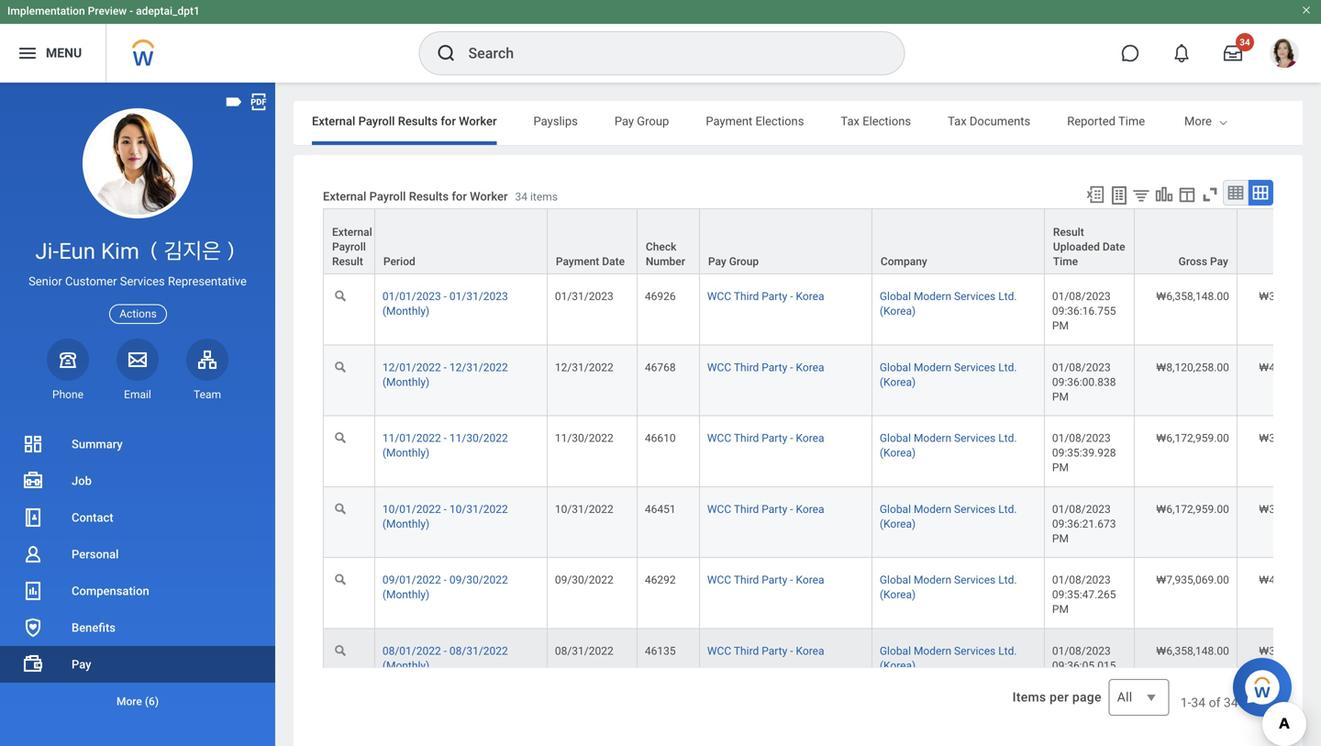 Task type: vqa. For each thing, say whether or not it's contained in the screenshot.


Task type: describe. For each thing, give the bounding box(es) containing it.
- inside menu banner
[[130, 5, 133, 17]]

pa
[[1313, 255, 1322, 268]]

₩4,740,210.5
[[1259, 361, 1322, 374]]

46926
[[645, 290, 676, 303]]

company button
[[873, 209, 1044, 274]]

job link
[[0, 463, 275, 499]]

personal link
[[0, 536, 275, 573]]

services for 46135
[[955, 644, 996, 657]]

result uploaded date time
[[1053, 226, 1126, 268]]

modern for 01/08/2023 09:36:21.673 pm
[[914, 503, 952, 516]]

third for 46451
[[734, 503, 759, 516]]

wcc for 46768
[[707, 361, 732, 374]]

wcc for 46292
[[707, 574, 732, 586]]

payment elections
[[706, 114, 804, 128]]

09/01/2022 - 09/30/2022 (monthly)
[[383, 574, 508, 601]]

34 inside button
[[1240, 37, 1251, 48]]

wcc third party - korea for 46768
[[707, 361, 825, 374]]

46610
[[645, 432, 676, 445]]

wcc third party - korea link for 46768
[[707, 357, 825, 374]]

check number button
[[638, 209, 699, 274]]

pm for 01/08/2023 09:36:05.015 pm
[[1053, 674, 1069, 687]]

worker for external payroll results for worker 34 items
[[470, 189, 508, 203]]

10/01/2022 - 10/31/2022 (monthly) link
[[383, 499, 508, 530]]

more (6) button
[[0, 683, 275, 720]]

tax documents
[[948, 114, 1031, 128]]

compensation image
[[22, 580, 44, 602]]

phone image
[[55, 349, 81, 371]]

(monthly) for 10/01/2022 - 10/31/2022 (monthly)
[[383, 517, 430, 530]]

more for more
[[1185, 114, 1212, 128]]

wcc for 46610
[[707, 432, 732, 445]]

modern for 01/08/2023 09:36:05.015 pm
[[914, 644, 952, 657]]

01/08/2023 09:35:47.265 pm
[[1053, 574, 1119, 616]]

global modern services ltd. (korea) for 09:35:39.928
[[880, 432, 1017, 459]]

row containing 01/01/2023 - 01/31/2023 (monthly)
[[323, 274, 1322, 345]]

costing
[[1182, 114, 1223, 128]]

actions button
[[109, 304, 167, 324]]

(korea) for 09:36:21.673
[[880, 517, 916, 530]]

view printable version (pdf) image
[[249, 92, 269, 112]]

view worker - expand/collapse chart image
[[1155, 184, 1175, 205]]

external payroll result
[[332, 226, 372, 268]]

row containing 11/01/2022 - 11/30/2022 (monthly)
[[323, 416, 1322, 487]]

gross pay button
[[1135, 209, 1237, 274]]

export to excel image
[[1086, 184, 1106, 205]]

menu button
[[0, 24, 106, 83]]

phone ji-eun kim （김지은） element
[[47, 387, 89, 402]]

summary
[[72, 437, 123, 451]]

personal
[[72, 547, 119, 561]]

pay link
[[0, 646, 275, 683]]

01/08/2023 for 01/08/2023 09:36:21.673 pm
[[1053, 503, 1111, 516]]

modern for 01/08/2023 09:36:16.755 pm
[[914, 290, 952, 303]]

party for 46451
[[762, 503, 788, 516]]

external for external payroll results for worker 34 items
[[323, 189, 366, 203]]

01/08/2023 09:35:39.928 pm
[[1053, 432, 1119, 474]]

01/08/2023 for 01/08/2023 09:35:47.265 pm
[[1053, 574, 1111, 586]]

(monthly) for 12/01/2022 - 12/31/2022 (monthly)
[[383, 376, 430, 389]]

11/01/2022
[[383, 432, 441, 445]]

wcc third party - korea for 46135
[[707, 644, 825, 657]]

01/01/2023 - 01/31/2023 (monthly) link
[[383, 286, 508, 318]]

more for more (6)
[[117, 695, 142, 708]]

wcc third party - korea link for 46451
[[707, 499, 825, 516]]

items inside external payroll results for worker 34 items
[[530, 190, 558, 203]]

summary link
[[0, 426, 275, 463]]

08/31/2022 inside 08/01/2022 - 08/31/2022 (monthly)
[[450, 644, 508, 657]]

modern for 01/08/2023 09:35:39.928 pm
[[914, 432, 952, 445]]

₩6,172,959.00 for 01/08/2023 09:36:21.673 pm
[[1157, 503, 1230, 516]]

check number
[[646, 241, 685, 268]]

senior customer services representative
[[29, 275, 247, 288]]

global modern services ltd. (korea) for 09:35:47.265
[[880, 574, 1017, 601]]

global for 01/08/2023 09:36:21.673 pm
[[880, 503, 911, 516]]

compensation link
[[0, 573, 275, 609]]

elections for payment elections
[[756, 114, 804, 128]]

01/08/2023 for 01/08/2023 09:35:39.928 pm
[[1053, 432, 1111, 445]]

ji-
[[35, 238, 59, 264]]

mail image
[[127, 349, 149, 371]]

pay group inside popup button
[[708, 255, 759, 268]]

10/01/2022 - 10/31/2022 (monthly)
[[383, 503, 508, 530]]

contact link
[[0, 499, 275, 536]]

01/08/2023 09:36:21.673 pm
[[1053, 503, 1119, 545]]

payroll for external payroll result
[[332, 241, 366, 253]]

party for 46292
[[762, 574, 788, 586]]

(korea) for 09:36:16.755
[[880, 305, 916, 318]]

row containing 08/01/2022 - 08/31/2022 (monthly)
[[323, 629, 1322, 700]]

34 button
[[1213, 33, 1255, 73]]

allocations
[[1226, 114, 1285, 128]]

reported
[[1068, 114, 1116, 128]]

₩3,609,890.1 for 01/08/2023 09:36:21.673 pm
[[1259, 503, 1322, 516]]

services for 46768
[[955, 361, 996, 374]]

third for 46926
[[734, 290, 759, 303]]

team link
[[186, 338, 229, 402]]

wcc third party - korea for 46610
[[707, 432, 825, 445]]

view team image
[[196, 349, 218, 371]]

phone
[[52, 388, 84, 401]]

global modern services ltd. (korea) link for 09:36:21.673
[[880, 499, 1017, 530]]

net pa
[[1293, 255, 1322, 268]]

services for 46451
[[955, 503, 996, 516]]

wcc third party - korea link for 46610
[[707, 428, 825, 445]]

row containing 10/01/2022 - 10/31/2022 (monthly)
[[323, 487, 1322, 558]]

ji-eun kim （김지은）
[[35, 238, 240, 264]]

services for 46292
[[955, 574, 996, 586]]

global for 01/08/2023 09:36:16.755 pm
[[880, 290, 911, 303]]

global for 01/08/2023 09:35:47.265 pm
[[880, 574, 911, 586]]

₩4,631,913.9
[[1259, 574, 1322, 586]]

representative
[[168, 275, 247, 288]]

third for 46610
[[734, 432, 759, 445]]

ltd. for 01/08/2023 09:35:39.928 pm
[[999, 432, 1017, 445]]

₩3,609,890.1 for 01/08/2023 09:35:39.928 pm
[[1259, 432, 1322, 445]]

01/01/2023 - 01/31/2023 (monthly)
[[383, 290, 508, 318]]

10/01/2022
[[383, 503, 441, 516]]

pay inside list
[[72, 658, 91, 671]]

2 01/31/2023 from the left
[[555, 290, 614, 303]]

korea for 46610
[[796, 432, 825, 445]]

08/01/2022 - 08/31/2022 (monthly)
[[383, 644, 508, 672]]

(monthly) for 11/01/2022 - 11/30/2022 (monthly)
[[383, 447, 430, 459]]

global modern services ltd. (korea) for 09:36:00.838
[[880, 361, 1017, 389]]

implementation preview -   adeptai_dpt1
[[7, 5, 200, 17]]

result inside external payroll result
[[332, 255, 363, 268]]

profile logan mcneil image
[[1270, 39, 1300, 72]]

34 inside external payroll results for worker 34 items
[[515, 190, 528, 203]]

modern for 01/08/2023 09:35:47.265 pm
[[914, 574, 952, 586]]

wcc for 46135
[[707, 644, 732, 657]]

of
[[1209, 695, 1221, 710]]

pay right number
[[708, 255, 727, 268]]

global modern services ltd. (korea) for 09:36:21.673
[[880, 503, 1017, 530]]

benefits link
[[0, 609, 275, 646]]

preview
[[88, 5, 127, 17]]

email ji-eun kim （김지은） element
[[117, 387, 159, 402]]

₩6,172,959.00 for 01/08/2023 09:35:39.928 pm
[[1157, 432, 1230, 445]]

payment date button
[[548, 209, 637, 274]]

documents
[[970, 114, 1031, 128]]

ltd. for 01/08/2023 09:36:16.755 pm
[[999, 290, 1017, 303]]

09:35:47.265
[[1053, 588, 1116, 601]]

services for 46926
[[955, 290, 996, 303]]

₩8,120,258.00
[[1157, 361, 1230, 374]]

external payroll results for worker 34 items
[[323, 189, 558, 203]]

1-34 of 34 items status
[[1181, 694, 1274, 712]]

notifications large image
[[1173, 44, 1191, 62]]

global modern services ltd. (korea) for 09:36:16.755
[[880, 290, 1017, 318]]

export to worksheets image
[[1109, 184, 1131, 206]]

global modern services ltd. (korea) link for 09:36:05.015
[[880, 641, 1017, 672]]

company
[[881, 255, 928, 268]]

01/08/2023 09:36:05.015 pm
[[1053, 644, 1119, 687]]

11/01/2022 - 11/30/2022 (monthly) link
[[383, 428, 508, 459]]

01/01/2023
[[383, 290, 441, 303]]

third for 46292
[[734, 574, 759, 586]]

modern for 01/08/2023 09:36:00.838 pm
[[914, 361, 952, 374]]

for for external payroll results for worker
[[441, 114, 456, 128]]

（김지은）
[[145, 238, 240, 264]]

₩3,718,186.7 for 01/08/2023 09:36:16.755 pm
[[1259, 290, 1322, 303]]

group inside tab list
[[637, 114, 669, 128]]

46451
[[645, 503, 676, 516]]

payment date
[[556, 255, 625, 268]]

external for external payroll results for worker
[[312, 114, 355, 128]]

third for 46768
[[734, 361, 759, 374]]

payslips
[[534, 114, 578, 128]]

group inside popup button
[[729, 255, 759, 268]]

09/30/2022 inside 09/01/2022 - 09/30/2022 (monthly)
[[450, 574, 508, 586]]

team
[[194, 388, 221, 401]]

1-34 of 34 items
[[1181, 695, 1274, 710]]

09:36:21.673
[[1053, 517, 1116, 530]]

12/01/2022
[[383, 361, 441, 374]]

2 10/31/2022 from the left
[[555, 503, 614, 516]]

01/08/2023 09:36:00.838 pm
[[1053, 361, 1119, 403]]

period
[[384, 255, 416, 268]]

click to view/edit grid preferences image
[[1177, 184, 1198, 205]]

pm for 01/08/2023 09:36:00.838 pm
[[1053, 390, 1069, 403]]

row containing 12/01/2022 - 12/31/2022 (monthly)
[[323, 345, 1322, 416]]

(korea) for 09:36:00.838
[[880, 376, 916, 389]]

pay group inside tab list
[[615, 114, 669, 128]]

external payroll results for worker
[[312, 114, 497, 128]]

more (6) button
[[0, 691, 275, 713]]

reported time
[[1068, 114, 1145, 128]]



Task type: locate. For each thing, give the bounding box(es) containing it.
6 (korea) from the top
[[880, 659, 916, 672]]

46768
[[645, 361, 676, 374]]

4 (korea) from the top
[[880, 517, 916, 530]]

3 pm from the top
[[1053, 461, 1069, 474]]

more inside dropdown button
[[117, 695, 142, 708]]

1-
[[1181, 695, 1192, 710]]

results up period popup button
[[409, 189, 449, 203]]

1 horizontal spatial 11/30/2022
[[555, 432, 614, 445]]

01/31/2023 inside '01/01/2023 - 01/31/2023 (monthly)'
[[450, 290, 508, 303]]

worker left the payslips
[[459, 114, 497, 128]]

party for 46926
[[762, 290, 788, 303]]

pay right gross
[[1211, 255, 1229, 268]]

1 vertical spatial worker
[[470, 189, 508, 203]]

09:36:16.755
[[1053, 305, 1116, 318]]

1 ₩6,172,959.00 from the top
[[1157, 432, 1230, 445]]

1 global modern services ltd. (korea) link from the top
[[880, 286, 1017, 318]]

result up uploaded
[[1053, 226, 1085, 239]]

6 wcc third party - korea link from the top
[[707, 641, 825, 657]]

more left allocations at right top
[[1185, 114, 1212, 128]]

date
[[1103, 241, 1126, 253], [602, 255, 625, 268]]

row
[[323, 208, 1322, 274], [323, 274, 1322, 345], [323, 345, 1322, 416], [323, 416, 1322, 487], [323, 487, 1322, 558], [323, 558, 1322, 629], [323, 629, 1322, 700]]

0 horizontal spatial more
[[117, 695, 142, 708]]

₩3,718,186.7 down ₩4,631,913.9
[[1259, 644, 1322, 657]]

0 vertical spatial result
[[1053, 226, 1085, 239]]

wcc for 46926
[[707, 290, 732, 303]]

3 global modern services ltd. (korea) from the top
[[880, 432, 1017, 459]]

third for 46135
[[734, 644, 759, 657]]

3 ltd. from the top
[[999, 432, 1017, 445]]

08/31/2022 right 08/01/2022 at the bottom left
[[450, 644, 508, 657]]

1 horizontal spatial result
[[1053, 226, 1085, 239]]

party for 46610
[[762, 432, 788, 445]]

global
[[880, 290, 911, 303], [880, 361, 911, 374], [880, 432, 911, 445], [880, 503, 911, 516], [880, 574, 911, 586], [880, 644, 911, 657]]

4 (monthly) from the top
[[383, 517, 430, 530]]

date right uploaded
[[1103, 241, 1126, 253]]

third right 46135
[[734, 644, 759, 657]]

worker for external payroll results for worker
[[459, 114, 497, 128]]

01/08/2023
[[1053, 290, 1111, 303], [1053, 361, 1111, 374], [1053, 432, 1111, 445], [1053, 503, 1111, 516], [1053, 574, 1111, 586], [1053, 644, 1111, 657]]

1 vertical spatial ₩3,718,186.7
[[1259, 644, 1322, 657]]

elections
[[756, 114, 804, 128], [863, 114, 911, 128]]

pm down '09:36:21.673'
[[1053, 532, 1069, 545]]

inbox large image
[[1224, 44, 1243, 62]]

0 vertical spatial for
[[441, 114, 456, 128]]

1 vertical spatial date
[[602, 255, 625, 268]]

3 global from the top
[[880, 432, 911, 445]]

pm inside 01/08/2023 09:35:47.265 pm
[[1053, 603, 1069, 616]]

1 (korea) from the top
[[880, 305, 916, 318]]

1 horizontal spatial items
[[1242, 695, 1274, 710]]

email
[[124, 388, 151, 401]]

korea for 46451
[[796, 503, 825, 516]]

10/31/2022 inside 10/01/2022 - 10/31/2022 (monthly)
[[450, 503, 508, 516]]

more
[[1185, 114, 1212, 128], [117, 695, 142, 708]]

time down uploaded
[[1053, 255, 1078, 268]]

external inside popup button
[[332, 226, 372, 239]]

pm for 01/08/2023 09:35:39.928 pm
[[1053, 461, 1069, 474]]

items
[[530, 190, 558, 203], [1242, 695, 1274, 710]]

0 vertical spatial ₩3,718,186.7
[[1259, 290, 1322, 303]]

5 wcc third party - korea link from the top
[[707, 570, 825, 586]]

6 ltd. from the top
[[999, 644, 1017, 657]]

search image
[[435, 42, 457, 64]]

5 pm from the top
[[1053, 603, 1069, 616]]

0 horizontal spatial 10/31/2022
[[450, 503, 508, 516]]

11/01/2022 - 11/30/2022 (monthly)
[[383, 432, 508, 459]]

4 korea from the top
[[796, 503, 825, 516]]

(monthly) down 01/01/2023
[[383, 305, 430, 318]]

2 pm from the top
[[1053, 390, 1069, 403]]

1 horizontal spatial payment
[[706, 114, 753, 128]]

results for external payroll results for worker 34 items
[[409, 189, 449, 203]]

wcc right 46292
[[707, 574, 732, 586]]

01/08/2023 up 09:36:00.838 at the bottom
[[1053, 361, 1111, 374]]

2 party from the top
[[762, 361, 788, 374]]

-
[[130, 5, 133, 17], [444, 290, 447, 303], [790, 290, 793, 303], [444, 361, 447, 374], [790, 361, 793, 374], [444, 432, 447, 445], [790, 432, 793, 445], [444, 503, 447, 516], [790, 503, 793, 516], [444, 574, 447, 586], [790, 574, 793, 586], [444, 644, 447, 657], [790, 644, 793, 657]]

(monthly) down the 12/01/2022
[[383, 376, 430, 389]]

4 party from the top
[[762, 503, 788, 516]]

5 global modern services ltd. (korea) from the top
[[880, 574, 1017, 601]]

external for external payroll result
[[332, 226, 372, 239]]

1 horizontal spatial 01/31/2023
[[555, 290, 614, 303]]

menu
[[46, 46, 82, 61]]

items
[[1013, 690, 1047, 705]]

09/30/2022
[[450, 574, 508, 586], [555, 574, 614, 586]]

- inside the 12/01/2022 - 12/31/2022 (monthly)
[[444, 361, 447, 374]]

pay group button
[[700, 209, 872, 274]]

worker inside tab list
[[459, 114, 497, 128]]

korea for 46135
[[796, 644, 825, 657]]

benefits
[[72, 621, 116, 635]]

ltd. up items
[[999, 644, 1017, 657]]

date inside result uploaded date time
[[1103, 241, 1126, 253]]

wcc third party - korea for 46926
[[707, 290, 825, 303]]

2 elections from the left
[[863, 114, 911, 128]]

wcc for 46451
[[707, 503, 732, 516]]

6 pm from the top
[[1053, 674, 1069, 687]]

- inside 09/01/2022 - 09/30/2022 (monthly)
[[444, 574, 447, 586]]

per
[[1050, 690, 1069, 705]]

34
[[1240, 37, 1251, 48], [515, 190, 528, 203], [1192, 695, 1206, 710], [1224, 695, 1239, 710]]

0 vertical spatial external
[[312, 114, 355, 128]]

1 (monthly) from the top
[[383, 305, 430, 318]]

1 vertical spatial results
[[409, 189, 449, 203]]

services
[[120, 275, 165, 288], [955, 290, 996, 303], [955, 361, 996, 374], [955, 432, 996, 445], [955, 503, 996, 516], [955, 574, 996, 586], [955, 644, 996, 657]]

09/01/2022 - 09/30/2022 (monthly) link
[[383, 570, 508, 601]]

tab list
[[294, 101, 1303, 145]]

46135
[[645, 644, 676, 657]]

date left number
[[602, 255, 625, 268]]

3 01/08/2023 from the top
[[1053, 432, 1111, 445]]

01/08/2023 up 09:35:47.265
[[1053, 574, 1111, 586]]

0 horizontal spatial 01/31/2023
[[450, 290, 508, 303]]

results for external payroll results for worker
[[398, 114, 438, 128]]

pm inside 01/08/2023 09:36:05.015 pm
[[1053, 674, 1069, 687]]

01/08/2023 for 01/08/2023 09:36:05.015 pm
[[1053, 644, 1111, 657]]

group down search workday "search field"
[[637, 114, 669, 128]]

- inside 08/01/2022 - 08/31/2022 (monthly)
[[444, 644, 447, 657]]

- inside 11/01/2022 - 11/30/2022 (monthly)
[[444, 432, 447, 445]]

1 row from the top
[[323, 208, 1322, 274]]

1 vertical spatial pay group
[[708, 255, 759, 268]]

ltd. down company popup button
[[999, 290, 1017, 303]]

1 12/31/2022 from the left
[[450, 361, 508, 374]]

01/31/2023
[[450, 290, 508, 303], [555, 290, 614, 303]]

job image
[[22, 470, 44, 492]]

1 horizontal spatial 09/30/2022
[[555, 574, 614, 586]]

1 01/08/2023 from the top
[[1053, 290, 1111, 303]]

3 (korea) from the top
[[880, 447, 916, 459]]

0 horizontal spatial 12/31/2022
[[450, 361, 508, 374]]

for
[[441, 114, 456, 128], [452, 189, 467, 203]]

summary image
[[22, 433, 44, 455]]

tax
[[841, 114, 860, 128], [948, 114, 967, 128]]

1 vertical spatial payroll
[[369, 189, 406, 203]]

phone button
[[47, 338, 89, 402]]

1 horizontal spatial 08/31/2022
[[555, 644, 614, 657]]

34 left of
[[1192, 695, 1206, 710]]

1 horizontal spatial elections
[[863, 114, 911, 128]]

1 vertical spatial ₩3,609,890.1
[[1259, 503, 1322, 516]]

3 row from the top
[[323, 345, 1322, 416]]

wcc right 46768
[[707, 361, 732, 374]]

1 tax from the left
[[841, 114, 860, 128]]

01/31/2023 down period popup button
[[450, 290, 508, 303]]

2 tax from the left
[[948, 114, 967, 128]]

3 (monthly) from the top
[[383, 447, 430, 459]]

1 global modern services ltd. (korea) from the top
[[880, 290, 1017, 318]]

korea for 46292
[[796, 574, 825, 586]]

more (6)
[[117, 695, 159, 708]]

1 wcc from the top
[[707, 290, 732, 303]]

0 horizontal spatial elections
[[756, 114, 804, 128]]

01/08/2023 inside 01/08/2023 09:35:47.265 pm
[[1053, 574, 1111, 586]]

1 wcc third party - korea link from the top
[[707, 286, 825, 303]]

11/30/2022 right 11/01/2022
[[450, 432, 508, 445]]

for for external payroll results for worker 34 items
[[452, 189, 467, 203]]

01/31/2023 down payment date
[[555, 290, 614, 303]]

0 vertical spatial ₩6,358,148.00
[[1157, 290, 1230, 303]]

1 party from the top
[[762, 290, 788, 303]]

01/08/2023 up the 09:36:05.015
[[1053, 644, 1111, 657]]

5 global modern services ltd. (korea) link from the top
[[880, 570, 1017, 601]]

korea for 46768
[[796, 361, 825, 374]]

payment for payment elections
[[706, 114, 753, 128]]

(monthly) down 08/01/2022 at the bottom left
[[383, 659, 430, 672]]

2 ₩3,609,890.1 from the top
[[1259, 503, 1322, 516]]

time right 'reported'
[[1119, 114, 1145, 128]]

fullscreen image
[[1200, 184, 1221, 205]]

3 wcc from the top
[[707, 432, 732, 445]]

0 vertical spatial ₩6,172,959.00
[[1157, 432, 1230, 445]]

08/31/2022
[[450, 644, 508, 657], [555, 644, 614, 657]]

external inside tab list
[[312, 114, 355, 128]]

3 wcc third party - korea link from the top
[[707, 428, 825, 445]]

12/31/2022 inside the 12/01/2022 - 12/31/2022 (monthly)
[[450, 361, 508, 374]]

5 ltd. from the top
[[999, 574, 1017, 586]]

3 third from the top
[[734, 432, 759, 445]]

(monthly) inside the 12/01/2022 - 12/31/2022 (monthly)
[[383, 376, 430, 389]]

10/31/2022 left "46451"
[[555, 503, 614, 516]]

pay inside tab list
[[615, 114, 634, 128]]

0 vertical spatial ₩3,609,890.1
[[1259, 432, 1322, 445]]

items inside status
[[1242, 695, 1274, 710]]

payment inside popup button
[[556, 255, 600, 268]]

0 horizontal spatial payment
[[556, 255, 600, 268]]

1 korea from the top
[[796, 290, 825, 303]]

01/08/2023 up '09:36:21.673'
[[1053, 503, 1111, 516]]

2 wcc from the top
[[707, 361, 732, 374]]

(korea) for 09:35:47.265
[[880, 588, 916, 601]]

1 vertical spatial group
[[729, 255, 759, 268]]

gross pay
[[1179, 255, 1229, 268]]

job
[[72, 474, 92, 488]]

korea for 46926
[[796, 290, 825, 303]]

1 vertical spatial more
[[117, 695, 142, 708]]

worker up period popup button
[[470, 189, 508, 203]]

3 global modern services ltd. (korea) link from the top
[[880, 428, 1017, 459]]

01/08/2023 up 09:35:39.928
[[1053, 432, 1111, 445]]

1 ₩3,609,890.1 from the top
[[1259, 432, 1322, 445]]

08/31/2022 left 46135
[[555, 644, 614, 657]]

0 vertical spatial group
[[637, 114, 669, 128]]

global modern services ltd. (korea) link for 09:35:39.928
[[880, 428, 1017, 459]]

payroll for external payroll results for worker
[[358, 114, 395, 128]]

6 modern from the top
[[914, 644, 952, 657]]

1 horizontal spatial group
[[729, 255, 759, 268]]

2 12/31/2022 from the left
[[555, 361, 614, 374]]

eun
[[59, 238, 95, 264]]

ltd. left 01/08/2023 09:36:21.673 pm
[[999, 503, 1017, 516]]

net
[[1293, 255, 1311, 268]]

0 horizontal spatial group
[[637, 114, 669, 128]]

1 horizontal spatial 10/31/2022
[[555, 503, 614, 516]]

6 korea from the top
[[796, 644, 825, 657]]

1 09/30/2022 from the left
[[450, 574, 508, 586]]

third right "46451"
[[734, 503, 759, 516]]

2 (monthly) from the top
[[383, 376, 430, 389]]

0 vertical spatial payroll
[[358, 114, 395, 128]]

for up period popup button
[[452, 189, 467, 203]]

(monthly) for 08/01/2022 - 08/31/2022 (monthly)
[[383, 659, 430, 672]]

2 third from the top
[[734, 361, 759, 374]]

payment inside tab list
[[706, 114, 753, 128]]

0 horizontal spatial 08/31/2022
[[450, 644, 508, 657]]

wcc third party - korea for 46451
[[707, 503, 825, 516]]

12/31/2022
[[450, 361, 508, 374], [555, 361, 614, 374]]

0 vertical spatial more
[[1185, 114, 1212, 128]]

wcc right "46451"
[[707, 503, 732, 516]]

ltd. left 01/08/2023 09:35:47.265 pm
[[999, 574, 1017, 586]]

elections for tax elections
[[863, 114, 911, 128]]

results
[[398, 114, 438, 128], [409, 189, 449, 203]]

0 vertical spatial results
[[398, 114, 438, 128]]

services for 46610
[[955, 432, 996, 445]]

6 row from the top
[[323, 558, 1322, 629]]

- inside 10/01/2022 - 10/31/2022 (monthly)
[[444, 503, 447, 516]]

(monthly) inside 11/01/2022 - 11/30/2022 (monthly)
[[383, 447, 430, 459]]

1 vertical spatial external
[[323, 189, 366, 203]]

(monthly) down 09/01/2022
[[383, 588, 430, 601]]

justify image
[[17, 42, 39, 64]]

wcc third party - korea link for 46926
[[707, 286, 825, 303]]

2 ₩3,718,186.7 from the top
[[1259, 644, 1322, 657]]

costing allocations
[[1182, 114, 1285, 128]]

1 ltd. from the top
[[999, 290, 1017, 303]]

select to filter grid data image
[[1132, 185, 1152, 205]]

0 vertical spatial date
[[1103, 241, 1126, 253]]

wcc right 46610
[[707, 432, 732, 445]]

2 modern from the top
[[914, 361, 952, 374]]

ltd. left 01/08/2023 09:35:39.928 pm
[[999, 432, 1017, 445]]

pay image
[[22, 653, 44, 675]]

12/31/2022 right the 12/01/2022
[[450, 361, 508, 374]]

- inside '01/01/2023 - 01/31/2023 (monthly)'
[[444, 290, 447, 303]]

global for 01/08/2023 09:36:00.838 pm
[[880, 361, 911, 374]]

date inside popup button
[[602, 255, 625, 268]]

1 vertical spatial result
[[332, 255, 363, 268]]

result uploaded date time button
[[1045, 209, 1134, 274]]

01/08/2023 09:36:16.755 pm
[[1053, 290, 1119, 332]]

5 (monthly) from the top
[[383, 588, 430, 601]]

net pa button
[[1238, 209, 1322, 274]]

1 elections from the left
[[756, 114, 804, 128]]

5 wcc from the top
[[707, 574, 732, 586]]

09/30/2022 right 09/01/2022
[[450, 574, 508, 586]]

external
[[312, 114, 355, 128], [323, 189, 366, 203], [332, 226, 372, 239]]

payment for payment date
[[556, 255, 600, 268]]

1 vertical spatial time
[[1053, 255, 1078, 268]]

0 horizontal spatial tax
[[841, 114, 860, 128]]

pay
[[615, 114, 634, 128], [708, 255, 727, 268], [1211, 255, 1229, 268], [72, 658, 91, 671]]

4 global from the top
[[880, 503, 911, 516]]

5 korea from the top
[[796, 574, 825, 586]]

for inside tab list
[[441, 114, 456, 128]]

1 horizontal spatial 12/31/2022
[[555, 361, 614, 374]]

01/08/2023 inside 01/08/2023 09:36:05.015 pm
[[1053, 644, 1111, 657]]

01/08/2023 inside 01/08/2023 09:36:21.673 pm
[[1053, 503, 1111, 516]]

₩6,358,148.00 for 01/08/2023 09:36:05.015 pm
[[1157, 644, 1230, 657]]

Search Workday  search field
[[469, 33, 867, 73]]

items up payment date popup button
[[530, 190, 558, 203]]

payroll inside external payroll result
[[332, 241, 366, 253]]

₩6,172,959.00 down ₩8,120,258.00 on the right of page
[[1157, 432, 1230, 445]]

2 ₩6,172,959.00 from the top
[[1157, 503, 1230, 516]]

tag image
[[224, 92, 244, 112]]

5 row from the top
[[323, 487, 1322, 558]]

pm down 09:36:00.838 at the bottom
[[1053, 390, 1069, 403]]

2 08/31/2022 from the left
[[555, 644, 614, 657]]

results inside tab list
[[398, 114, 438, 128]]

₩3,609,890.1 up ₩4,631,913.9
[[1259, 503, 1322, 516]]

pm inside 01/08/2023 09:36:00.838 pm
[[1053, 390, 1069, 403]]

group right check number popup button
[[729, 255, 759, 268]]

1 horizontal spatial pay group
[[708, 255, 759, 268]]

0 horizontal spatial 09/30/2022
[[450, 574, 508, 586]]

₩6,172,959.00
[[1157, 432, 1230, 445], [1157, 503, 1230, 516]]

global for 01/08/2023 09:36:05.015 pm
[[880, 644, 911, 657]]

wcc right 46135
[[707, 644, 732, 657]]

items per page element
[[1010, 668, 1170, 727]]

₩6,172,959.00 up ₩7,935,069.00
[[1157, 503, 1230, 516]]

party for 46768
[[762, 361, 788, 374]]

global modern services ltd. (korea) link
[[880, 286, 1017, 318], [880, 357, 1017, 389], [880, 428, 1017, 459], [880, 499, 1017, 530], [880, 570, 1017, 601], [880, 641, 1017, 672]]

(monthly) down the "10/01/2022"
[[383, 517, 430, 530]]

0 horizontal spatial result
[[332, 255, 363, 268]]

1 vertical spatial items
[[1242, 695, 1274, 710]]

6 global modern services ltd. (korea) from the top
[[880, 644, 1017, 672]]

navigation pane region
[[0, 83, 275, 746]]

01/08/2023 inside 01/08/2023 09:36:00.838 pm
[[1053, 361, 1111, 374]]

external payroll result button
[[324, 209, 374, 274]]

pay group down search workday "search field"
[[615, 114, 669, 128]]

result
[[1053, 226, 1085, 239], [332, 255, 363, 268]]

01/08/2023 for 01/08/2023 09:36:16.755 pm
[[1053, 290, 1111, 303]]

list
[[0, 426, 275, 720]]

third down the pay group popup button
[[734, 290, 759, 303]]

5 wcc third party - korea from the top
[[707, 574, 825, 586]]

result inside result uploaded date time
[[1053, 226, 1085, 239]]

6 global modern services ltd. (korea) link from the top
[[880, 641, 1017, 672]]

1 horizontal spatial time
[[1119, 114, 1145, 128]]

4 global modern services ltd. (korea) from the top
[[880, 503, 1017, 530]]

5 01/08/2023 from the top
[[1053, 574, 1111, 586]]

4 global modern services ltd. (korea) link from the top
[[880, 499, 1017, 530]]

09/30/2022 left 46292
[[555, 574, 614, 586]]

08/01/2022 - 08/31/2022 (monthly) link
[[383, 641, 508, 672]]

4 row from the top
[[323, 416, 1322, 487]]

items per page
[[1013, 690, 1102, 705]]

gross
[[1179, 255, 1208, 268]]

1 vertical spatial payment
[[556, 255, 600, 268]]

7 row from the top
[[323, 629, 1322, 700]]

time inside result uploaded date time
[[1053, 255, 1078, 268]]

12/01/2022 - 12/31/2022 (monthly)
[[383, 361, 508, 389]]

09/01/2022
[[383, 574, 441, 586]]

pm down 09:35:47.265
[[1053, 603, 1069, 616]]

customer
[[65, 275, 117, 288]]

(monthly) inside 08/01/2022 - 08/31/2022 (monthly)
[[383, 659, 430, 672]]

09:36:05.015
[[1053, 659, 1116, 672]]

items right of
[[1242, 695, 1274, 710]]

uploaded
[[1053, 241, 1100, 253]]

kim
[[101, 238, 139, 264]]

group
[[637, 114, 669, 128], [729, 255, 759, 268]]

1 horizontal spatial date
[[1103, 241, 1126, 253]]

wcc right 46926
[[707, 290, 732, 303]]

1 vertical spatial ₩6,358,148.00
[[1157, 644, 1230, 657]]

global modern services ltd. (korea) for 09:36:05.015
[[880, 644, 1017, 672]]

(monthly) down 11/01/2022
[[383, 447, 430, 459]]

pm inside 01/08/2023 09:36:21.673 pm
[[1053, 532, 1069, 545]]

(korea)
[[880, 305, 916, 318], [880, 376, 916, 389], [880, 447, 916, 459], [880, 517, 916, 530], [880, 588, 916, 601], [880, 659, 916, 672]]

1 wcc third party - korea from the top
[[707, 290, 825, 303]]

(monthly) for 09/01/2022 - 09/30/2022 (monthly)
[[383, 588, 430, 601]]

contact image
[[22, 507, 44, 529]]

close environment banner image
[[1301, 5, 1312, 16]]

01/08/2023 for 01/08/2023 09:36:00.838 pm
[[1053, 361, 1111, 374]]

tab list containing external payroll results for worker
[[294, 101, 1303, 145]]

01/08/2023 up 09:36:16.755
[[1053, 290, 1111, 303]]

12/31/2022 left 46768
[[555, 361, 614, 374]]

more left (6)
[[117, 695, 142, 708]]

(korea) for 09:35:39.928
[[880, 447, 916, 459]]

wcc third party - korea for 46292
[[707, 574, 825, 586]]

2 vertical spatial external
[[332, 226, 372, 239]]

1 08/31/2022 from the left
[[450, 644, 508, 657]]

0 horizontal spatial 11/30/2022
[[450, 432, 508, 445]]

11/30/2022 inside 11/01/2022 - 11/30/2022 (monthly)
[[450, 432, 508, 445]]

₩6,358,148.00 up the 1-
[[1157, 644, 1230, 657]]

global modern services ltd. (korea) link for 09:36:00.838
[[880, 357, 1017, 389]]

korea
[[796, 290, 825, 303], [796, 361, 825, 374], [796, 432, 825, 445], [796, 503, 825, 516], [796, 574, 825, 586], [796, 644, 825, 657]]

4 pm from the top
[[1053, 532, 1069, 545]]

pm down 09:35:39.928
[[1053, 461, 1069, 474]]

1 horizontal spatial more
[[1185, 114, 1212, 128]]

results down the search icon
[[398, 114, 438, 128]]

for down the search icon
[[441, 114, 456, 128]]

0 horizontal spatial time
[[1053, 255, 1078, 268]]

2 09/30/2022 from the left
[[555, 574, 614, 586]]

1 horizontal spatial tax
[[948, 114, 967, 128]]

ltd. left 01/08/2023 09:36:00.838 pm
[[999, 361, 1017, 374]]

2 vertical spatial payroll
[[332, 241, 366, 253]]

6 wcc third party - korea from the top
[[707, 644, 825, 657]]

1 global from the top
[[880, 290, 911, 303]]

11/30/2022 left 46610
[[555, 432, 614, 445]]

3 wcc third party - korea from the top
[[707, 432, 825, 445]]

0 vertical spatial items
[[530, 190, 558, 203]]

6 global from the top
[[880, 644, 911, 657]]

pay right the payslips
[[615, 114, 634, 128]]

34 up period popup button
[[515, 190, 528, 203]]

6 party from the top
[[762, 644, 788, 657]]

3 korea from the top
[[796, 432, 825, 445]]

pm for 01/08/2023 09:36:21.673 pm
[[1053, 532, 1069, 545]]

08/01/2022
[[383, 644, 441, 657]]

₩3,718,186.7 down net
[[1259, 290, 1322, 303]]

ltd. for 01/08/2023 09:35:47.265 pm
[[999, 574, 1017, 586]]

check
[[646, 241, 677, 253]]

5 (korea) from the top
[[880, 588, 916, 601]]

0 vertical spatial payment
[[706, 114, 753, 128]]

pay group right number
[[708, 255, 759, 268]]

(monthly) inside 09/01/2022 - 09/30/2022 (monthly)
[[383, 588, 430, 601]]

ltd.
[[999, 290, 1017, 303], [999, 361, 1017, 374], [999, 432, 1017, 445], [999, 503, 1017, 516], [999, 574, 1017, 586], [999, 644, 1017, 657]]

1 pm from the top
[[1053, 320, 1069, 332]]

pm inside 01/08/2023 09:36:16.755 pm
[[1053, 320, 1069, 332]]

1 ₩3,718,186.7 from the top
[[1259, 290, 1322, 303]]

0 horizontal spatial date
[[602, 255, 625, 268]]

personal image
[[22, 543, 44, 565]]

payroll for external payroll results for worker 34 items
[[369, 189, 406, 203]]

pm for 01/08/2023 09:35:47.265 pm
[[1053, 603, 1069, 616]]

2 ltd. from the top
[[999, 361, 1017, 374]]

(monthly) inside '01/01/2023 - 01/31/2023 (monthly)'
[[383, 305, 430, 318]]

₩3,609,890.1 down ₩4,740,210.5
[[1259, 432, 1322, 445]]

2 ₩6,358,148.00 from the top
[[1157, 644, 1230, 657]]

4 modern from the top
[[914, 503, 952, 516]]

3 party from the top
[[762, 432, 788, 445]]

(monthly) for 01/01/2023 - 01/31/2023 (monthly)
[[383, 305, 430, 318]]

adeptai_dpt1
[[136, 5, 200, 17]]

0 vertical spatial pay group
[[615, 114, 669, 128]]

senior
[[29, 275, 62, 288]]

(korea) for 09:36:05.015
[[880, 659, 916, 672]]

payroll inside tab list
[[358, 114, 395, 128]]

party for 46135
[[762, 644, 788, 657]]

wcc third party - korea link for 46135
[[707, 641, 825, 657]]

tax for tax documents
[[948, 114, 967, 128]]

0 vertical spatial worker
[[459, 114, 497, 128]]

4 wcc third party - korea link from the top
[[707, 499, 825, 516]]

tax elections
[[841, 114, 911, 128]]

global modern services ltd. (korea) link for 09:36:16.755
[[880, 286, 1017, 318]]

01/08/2023 inside 01/08/2023 09:35:39.928 pm
[[1053, 432, 1111, 445]]

0 vertical spatial time
[[1119, 114, 1145, 128]]

contact
[[72, 511, 113, 524]]

compensation
[[72, 584, 149, 598]]

table image
[[1227, 184, 1245, 202]]

expand table image
[[1252, 184, 1270, 202]]

12/01/2022 - 12/31/2022 (monthly) link
[[383, 357, 508, 389]]

third right 46292
[[734, 574, 759, 586]]

0 horizontal spatial pay group
[[615, 114, 669, 128]]

toolbar
[[1077, 180, 1274, 208]]

pm for 01/08/2023 09:36:16.755 pm
[[1053, 320, 1069, 332]]

2 global from the top
[[880, 361, 911, 374]]

01/08/2023 inside 01/08/2023 09:36:16.755 pm
[[1053, 290, 1111, 303]]

page
[[1073, 690, 1102, 705]]

global for 01/08/2023 09:35:39.928 pm
[[880, 432, 911, 445]]

0 horizontal spatial items
[[530, 190, 558, 203]]

third right 46768
[[734, 361, 759, 374]]

pm inside 01/08/2023 09:35:39.928 pm
[[1053, 461, 1069, 474]]

benefits image
[[22, 617, 44, 639]]

pm down 09:36:16.755
[[1053, 320, 1069, 332]]

6 01/08/2023 from the top
[[1053, 644, 1111, 657]]

2 row from the top
[[323, 274, 1322, 345]]

₩3,718,186.7 for 01/08/2023 09:36:05.015 pm
[[1259, 644, 1322, 657]]

1 vertical spatial ₩6,172,959.00
[[1157, 503, 1230, 516]]

third
[[734, 290, 759, 303], [734, 361, 759, 374], [734, 432, 759, 445], [734, 503, 759, 516], [734, 574, 759, 586], [734, 644, 759, 657]]

10/31/2022 right the "10/01/2022"
[[450, 503, 508, 516]]

team ji-eun kim （김지은） element
[[186, 387, 229, 402]]

(monthly) inside 10/01/2022 - 10/31/2022 (monthly)
[[383, 517, 430, 530]]

4 wcc third party - korea from the top
[[707, 503, 825, 516]]

2 11/30/2022 from the left
[[555, 432, 614, 445]]

₩7,935,069.00
[[1157, 574, 1230, 586]]

6 wcc from the top
[[707, 644, 732, 657]]

wcc third party - korea
[[707, 290, 825, 303], [707, 361, 825, 374], [707, 432, 825, 445], [707, 503, 825, 516], [707, 574, 825, 586], [707, 644, 825, 657]]

1 third from the top
[[734, 290, 759, 303]]

₩6,358,148.00 down gross
[[1157, 290, 1230, 303]]

34 right of
[[1224, 695, 1239, 710]]

4 third from the top
[[734, 503, 759, 516]]

5 party from the top
[[762, 574, 788, 586]]

pm up per
[[1053, 674, 1069, 687]]

third right 46610
[[734, 432, 759, 445]]

menu banner
[[0, 0, 1322, 83]]

34 left profile logan mcneil icon at the top right of the page
[[1240, 37, 1251, 48]]

ltd. for 01/08/2023 09:36:21.673 pm
[[999, 503, 1017, 516]]

services inside navigation pane region
[[120, 275, 165, 288]]

(6)
[[145, 695, 159, 708]]

1 11/30/2022 from the left
[[450, 432, 508, 445]]

list containing summary
[[0, 426, 275, 720]]

2 wcc third party - korea from the top
[[707, 361, 825, 374]]

1 vertical spatial for
[[452, 189, 467, 203]]

row containing 09/01/2022 - 09/30/2022 (monthly)
[[323, 558, 1322, 629]]

pay down benefits
[[72, 658, 91, 671]]

row containing external payroll result
[[323, 208, 1322, 274]]

result left period
[[332, 255, 363, 268]]



